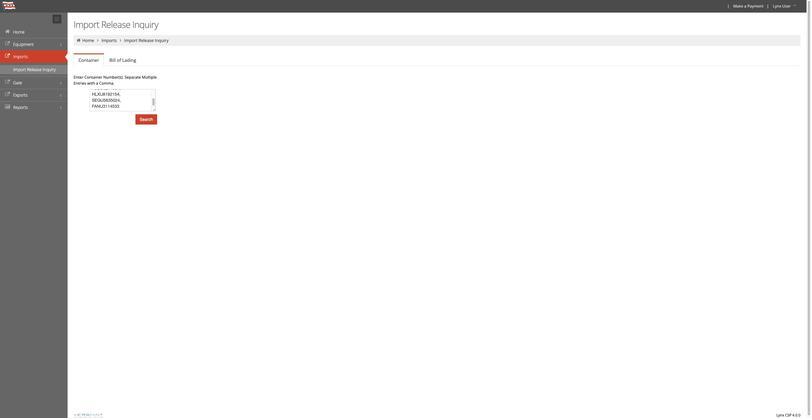 Task type: locate. For each thing, give the bounding box(es) containing it.
bill of lading link
[[105, 54, 141, 66]]

1 vertical spatial home image
[[76, 38, 81, 42]]

2 external link image from the top
[[5, 93, 11, 97]]

release right angle right image
[[139, 38, 154, 43]]

2 horizontal spatial release
[[139, 38, 154, 43]]

external link image left gate
[[5, 80, 11, 84]]

0 vertical spatial home image
[[5, 29, 11, 34]]

search
[[140, 117, 153, 122]]

external link image left equipment
[[5, 42, 11, 46]]

1 vertical spatial inquiry
[[155, 38, 169, 43]]

container inside enter container number(s).  separate multiple entries with a comma.
[[84, 75, 102, 80]]

1 horizontal spatial import release inquiry link
[[124, 38, 169, 43]]

import up angle right icon
[[74, 18, 99, 31]]

home up equipment
[[13, 29, 25, 35]]

lynx
[[774, 3, 782, 9], [777, 413, 785, 419]]

csp
[[786, 413, 792, 419]]

lynx user
[[774, 3, 792, 9]]

1 horizontal spatial imports link
[[102, 38, 117, 43]]

import right angle right image
[[124, 38, 138, 43]]

gate link
[[0, 77, 68, 89]]

external link image inside imports link
[[5, 54, 11, 58]]

import release inquiry link up gate link
[[0, 65, 68, 74]]

1 vertical spatial a
[[96, 81, 98, 86]]

with
[[87, 81, 95, 86]]

make a payment
[[734, 3, 764, 9]]

home image
[[5, 29, 11, 34], [76, 38, 81, 42]]

1 external link image from the top
[[5, 80, 11, 84]]

external link image for gate
[[5, 80, 11, 84]]

external link image for exports
[[5, 93, 11, 97]]

1 vertical spatial imports
[[13, 54, 28, 60]]

inquiry
[[133, 18, 158, 31], [155, 38, 169, 43], [43, 67, 56, 72]]

0 horizontal spatial a
[[96, 81, 98, 86]]

0 vertical spatial import release inquiry
[[74, 18, 158, 31]]

import release inquiry link
[[124, 38, 169, 43], [0, 65, 68, 74]]

lynx left csp
[[777, 413, 785, 419]]

0 vertical spatial external link image
[[5, 80, 11, 84]]

1 external link image from the top
[[5, 42, 11, 46]]

| right "payment"
[[767, 3, 770, 9]]

home image up equipment link
[[5, 29, 11, 34]]

1 horizontal spatial home link
[[82, 38, 94, 43]]

import up gate
[[13, 67, 26, 72]]

bill of lading
[[109, 57, 136, 63]]

|
[[728, 3, 730, 9], [767, 3, 770, 9]]

container up with on the top of the page
[[84, 75, 102, 80]]

versiant image
[[74, 414, 103, 419]]

imports link left angle right image
[[102, 38, 117, 43]]

external link image inside equipment link
[[5, 42, 11, 46]]

a
[[745, 3, 747, 9], [96, 81, 98, 86]]

1 vertical spatial import release inquiry link
[[0, 65, 68, 74]]

release for bottom import release inquiry link
[[27, 67, 42, 72]]

comma.
[[99, 81, 115, 86]]

imports
[[102, 38, 117, 43], [13, 54, 28, 60]]

2 vertical spatial import release inquiry
[[13, 67, 56, 72]]

home link
[[0, 26, 68, 38], [82, 38, 94, 43]]

import
[[74, 18, 99, 31], [124, 38, 138, 43], [13, 67, 26, 72]]

imports link down equipment
[[0, 51, 68, 63]]

container
[[78, 57, 99, 63], [84, 75, 102, 80]]

1 vertical spatial home
[[82, 38, 94, 43]]

imports left angle right image
[[102, 38, 117, 43]]

1 vertical spatial imports link
[[0, 51, 68, 63]]

0 vertical spatial import
[[74, 18, 99, 31]]

multiple
[[142, 75, 157, 80]]

a right with on the top of the page
[[96, 81, 98, 86]]

1 horizontal spatial |
[[767, 3, 770, 9]]

container up enter
[[78, 57, 99, 63]]

lynx left user
[[774, 3, 782, 9]]

import release inquiry
[[74, 18, 158, 31], [124, 38, 169, 43], [13, 67, 56, 72]]

import release inquiry up angle right image
[[74, 18, 158, 31]]

release inside import release inquiry link
[[27, 67, 42, 72]]

0 horizontal spatial import release inquiry link
[[0, 65, 68, 74]]

external link image
[[5, 80, 11, 84], [5, 93, 11, 97]]

home
[[13, 29, 25, 35], [82, 38, 94, 43]]

1 horizontal spatial release
[[101, 18, 130, 31]]

home left angle right icon
[[82, 38, 94, 43]]

release up angle right image
[[101, 18, 130, 31]]

1 vertical spatial lynx
[[777, 413, 785, 419]]

release for import release inquiry link to the top
[[139, 38, 154, 43]]

1 horizontal spatial home
[[82, 38, 94, 43]]

a right make
[[745, 3, 747, 9]]

0 vertical spatial imports
[[102, 38, 117, 43]]

imports link
[[102, 38, 117, 43], [0, 51, 68, 63]]

lading
[[122, 57, 136, 63]]

1 vertical spatial external link image
[[5, 54, 11, 58]]

reports link
[[0, 101, 68, 114]]

1 vertical spatial import
[[124, 38, 138, 43]]

import release inquiry for import release inquiry link to the top
[[124, 38, 169, 43]]

1 vertical spatial external link image
[[5, 93, 11, 97]]

0 horizontal spatial release
[[27, 67, 42, 72]]

imports down equipment
[[13, 54, 28, 60]]

None text field
[[90, 89, 156, 112]]

0 horizontal spatial home image
[[5, 29, 11, 34]]

import release inquiry right angle right image
[[124, 38, 169, 43]]

2 horizontal spatial import
[[124, 38, 138, 43]]

external link image
[[5, 42, 11, 46], [5, 54, 11, 58]]

2 vertical spatial release
[[27, 67, 42, 72]]

0 horizontal spatial home
[[13, 29, 25, 35]]

lynx inside lynx user link
[[774, 3, 782, 9]]

release up gate link
[[27, 67, 42, 72]]

1 vertical spatial import release inquiry
[[124, 38, 169, 43]]

2 vertical spatial import
[[13, 67, 26, 72]]

4.0.0
[[793, 413, 801, 419]]

1 vertical spatial container
[[84, 75, 102, 80]]

1 vertical spatial release
[[139, 38, 154, 43]]

home link up equipment
[[0, 26, 68, 38]]

release
[[101, 18, 130, 31], [139, 38, 154, 43], [27, 67, 42, 72]]

2 external link image from the top
[[5, 54, 11, 58]]

home image left angle right icon
[[76, 38, 81, 42]]

make
[[734, 3, 744, 9]]

angle down image
[[793, 3, 799, 8]]

0 horizontal spatial |
[[728, 3, 730, 9]]

1 horizontal spatial imports
[[102, 38, 117, 43]]

import release inquiry up gate link
[[13, 67, 56, 72]]

lynx user link
[[771, 0, 801, 13]]

home link left angle right icon
[[82, 38, 94, 43]]

entries
[[74, 81, 86, 86]]

number(s).
[[103, 75, 124, 80]]

external link image inside exports link
[[5, 93, 11, 97]]

2 | from the left
[[767, 3, 770, 9]]

external link image for imports
[[5, 54, 11, 58]]

0 vertical spatial external link image
[[5, 42, 11, 46]]

0 horizontal spatial import
[[13, 67, 26, 72]]

import release inquiry link right angle right image
[[124, 38, 169, 43]]

external link image inside gate link
[[5, 80, 11, 84]]

1 horizontal spatial home image
[[76, 38, 81, 42]]

external link image up bar chart image
[[5, 93, 11, 97]]

0 vertical spatial a
[[745, 3, 747, 9]]

0 vertical spatial lynx
[[774, 3, 782, 9]]

| left make
[[728, 3, 730, 9]]

external link image down equipment link
[[5, 54, 11, 58]]



Task type: describe. For each thing, give the bounding box(es) containing it.
angle right image
[[95, 38, 101, 42]]

0 vertical spatial release
[[101, 18, 130, 31]]

exports
[[13, 92, 28, 98]]

enter container number(s).  separate multiple entries with a comma.
[[74, 75, 157, 86]]

0 vertical spatial inquiry
[[133, 18, 158, 31]]

external link image for equipment
[[5, 42, 11, 46]]

separate
[[125, 75, 141, 80]]

enter
[[74, 75, 83, 80]]

import release inquiry for bottom import release inquiry link
[[13, 67, 56, 72]]

lynx for lynx csp 4.0.0
[[777, 413, 785, 419]]

2 vertical spatial inquiry
[[43, 67, 56, 72]]

angle right image
[[118, 38, 123, 42]]

gate
[[13, 80, 22, 86]]

user
[[783, 3, 792, 9]]

import for bottom import release inquiry link
[[13, 67, 26, 72]]

bar chart image
[[5, 105, 11, 109]]

0 horizontal spatial home link
[[0, 26, 68, 38]]

0 vertical spatial import release inquiry link
[[124, 38, 169, 43]]

1 horizontal spatial import
[[74, 18, 99, 31]]

0 horizontal spatial imports
[[13, 54, 28, 60]]

exports link
[[0, 89, 68, 101]]

equipment link
[[0, 38, 68, 51]]

reports
[[13, 105, 28, 110]]

make a payment link
[[731, 0, 766, 13]]

payment
[[748, 3, 764, 9]]

1 horizontal spatial a
[[745, 3, 747, 9]]

import for import release inquiry link to the top
[[124, 38, 138, 43]]

a inside enter container number(s).  separate multiple entries with a comma.
[[96, 81, 98, 86]]

lynx for lynx user
[[774, 3, 782, 9]]

bill
[[109, 57, 116, 63]]

0 vertical spatial home
[[13, 29, 25, 35]]

lynx csp 4.0.0
[[777, 413, 801, 419]]

0 vertical spatial container
[[78, 57, 99, 63]]

home image inside home link
[[5, 29, 11, 34]]

container link
[[74, 54, 104, 66]]

0 horizontal spatial imports link
[[0, 51, 68, 63]]

equipment
[[13, 41, 34, 47]]

search button
[[136, 115, 157, 125]]

1 | from the left
[[728, 3, 730, 9]]

of
[[117, 57, 121, 63]]

0 vertical spatial imports link
[[102, 38, 117, 43]]



Task type: vqa. For each thing, say whether or not it's contained in the screenshot.
external link icon inside the 'Exports' link
no



